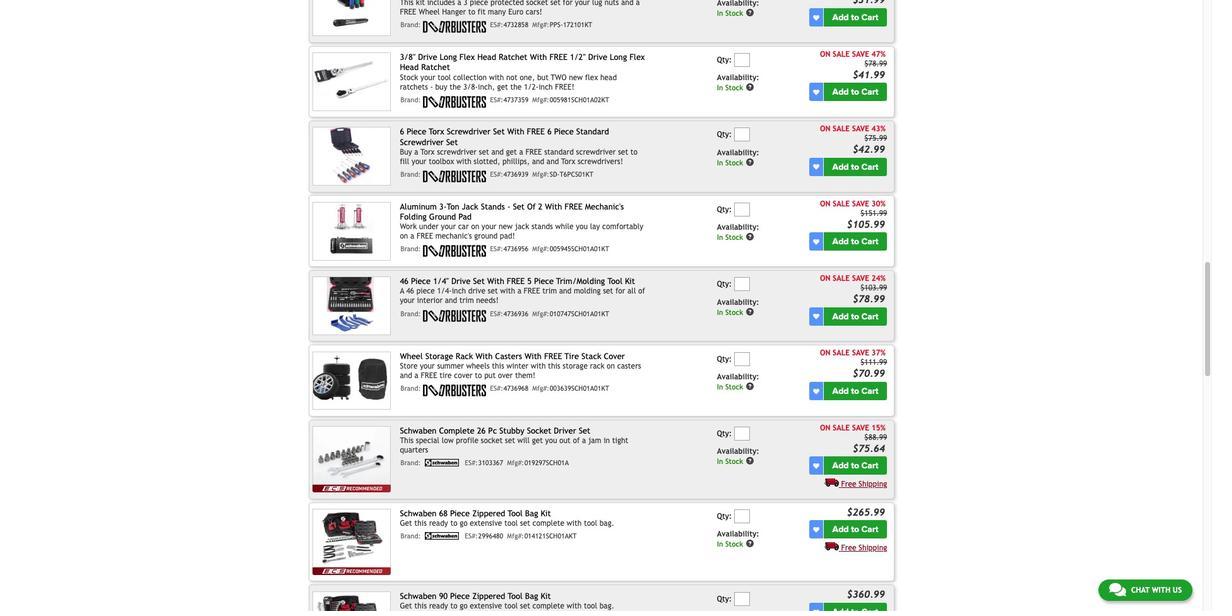 Task type: vqa. For each thing, say whether or not it's contained in the screenshot.
question sign image
yes



Task type: locate. For each thing, give the bounding box(es) containing it.
1 vertical spatial get
[[506, 148, 517, 157]]

inch down but
[[539, 82, 553, 91]]

None text field
[[734, 352, 750, 366], [734, 427, 750, 441], [734, 510, 750, 524], [734, 592, 750, 606], [734, 352, 750, 366], [734, 427, 750, 441], [734, 510, 750, 524], [734, 592, 750, 606]]

for inside this kit includes a 3 piece protected socket set for your lug nuts and a free wheel hanger to fit many euro cars!
[[563, 0, 573, 7]]

for left the all
[[616, 287, 626, 296]]

screwdrivers!
[[578, 157, 624, 166]]

add for $75.64
[[833, 461, 849, 472]]

add to cart button down on sale save 24% $103.99 $78.99
[[824, 307, 888, 326]]

to inside wheel storage rack with casters with free tire stack cover store your summer wheels this winter with this storage rack on casters and a free tire cover to put over them!
[[475, 371, 482, 380]]

$78.99 down '$103.99'
[[853, 293, 886, 305]]

chat with us
[[1132, 586, 1183, 595]]

piece inside schwaben 68 piece zippered tool bag kit get this ready to go extensive tool set complete with tool bag.
[[450, 509, 470, 519]]

1 vertical spatial this
[[400, 437, 414, 446]]

and up es#: 4736939 mfg#: sd-t6pcs01kt
[[532, 157, 545, 166]]

es#2996480 - 014121sch01akt - schwaben 68 piece zippered tool bag kit - get this ready to go extensive tool set complete with tool bag. - schwaben - audi bmw volkswagen mercedes benz mini porsche image
[[313, 509, 391, 568]]

availability: in stock for $70.99
[[718, 373, 760, 391]]

availability: in stock
[[718, 74, 760, 92], [718, 148, 760, 167], [718, 223, 760, 242], [718, 298, 760, 317], [718, 373, 760, 391], [718, 448, 760, 466], [718, 530, 760, 549]]

wheel inside this kit includes a 3 piece protected socket set for your lug nuts and a free wheel hanger to fit many euro cars!
[[419, 8, 440, 17]]

5 brand: from the top
[[401, 310, 421, 317]]

save inside on sale save 24% $103.99 $78.99
[[853, 274, 870, 283]]

2 qty: from the top
[[718, 130, 732, 139]]

piece
[[407, 127, 427, 137], [554, 127, 574, 137], [411, 277, 431, 286], [534, 277, 554, 286], [450, 592, 470, 601]]

cart for $75.64
[[862, 461, 879, 472]]

1 sale from the top
[[833, 50, 850, 59]]

1 vertical spatial shipping
[[859, 544, 888, 553]]

0 horizontal spatial flex
[[460, 52, 475, 62]]

in for $78.99
[[718, 308, 724, 317]]

stack
[[582, 352, 602, 361]]

trim down drive
[[460, 297, 474, 305]]

get inside schwaben 90 piece zippered tool bag kit get this ready to go extensive tool set complete with tool bag.
[[400, 602, 412, 611]]

1 vertical spatial torx
[[421, 148, 435, 157]]

8 add from the top
[[833, 525, 849, 535]]

cart
[[862, 12, 879, 23], [862, 87, 879, 98], [862, 162, 879, 172], [862, 236, 879, 247], [862, 311, 879, 322], [862, 386, 879, 397], [862, 461, 879, 472], [862, 525, 879, 535]]

6 add to cart button from the top
[[824, 382, 888, 401]]

shipping up $265.99
[[859, 480, 888, 489]]

0 horizontal spatial long
[[440, 52, 457, 62]]

$265.99
[[847, 507, 886, 518]]

availability: for $78.99
[[718, 298, 760, 307]]

mfg#: right 4736936
[[533, 310, 550, 317]]

0 vertical spatial add to wish list image
[[814, 14, 820, 21]]

shipping down $265.99
[[859, 544, 888, 553]]

0 horizontal spatial of
[[573, 437, 580, 446]]

inch
[[539, 82, 553, 91], [452, 287, 466, 296]]

6 save from the top
[[853, 424, 870, 433]]

on for $41.99
[[821, 50, 831, 59]]

3 cart from the top
[[862, 162, 879, 172]]

of inside "schwaben complete 26 pc stubby socket driver set this special low profile socket set will get you out of a jam in tight quarters"
[[573, 437, 580, 446]]

0 vertical spatial bag.
[[600, 519, 615, 528]]

1 horizontal spatial long
[[610, 52, 627, 62]]

fill
[[400, 157, 410, 166]]

1 vertical spatial schwaben - corporate logo image
[[423, 533, 461, 540]]

1 on from the top
[[821, 50, 831, 59]]

es#: down slotted,
[[490, 171, 503, 178]]

None text field
[[734, 53, 750, 67], [734, 128, 750, 142], [734, 203, 750, 217], [734, 277, 750, 291], [734, 53, 750, 67], [734, 128, 750, 142], [734, 203, 750, 217], [734, 277, 750, 291]]

a left the 3
[[458, 0, 462, 7]]

a up the phillips,
[[520, 148, 524, 157]]

5 add to wish list image from the top
[[814, 527, 820, 533]]

7 cart from the top
[[862, 461, 879, 472]]

4 qty: from the top
[[718, 280, 732, 289]]

your up buy
[[421, 73, 436, 82]]

set
[[551, 0, 561, 7], [479, 148, 489, 157], [618, 148, 629, 157], [488, 287, 498, 296], [603, 287, 614, 296], [505, 437, 515, 446], [520, 519, 531, 528], [520, 602, 531, 611]]

1 brand: from the top
[[401, 21, 421, 29]]

in for $41.99
[[718, 83, 724, 92]]

folding
[[400, 212, 427, 222]]

add to cart for $42.99
[[833, 162, 879, 172]]

standard
[[545, 148, 574, 157]]

1 bag. from the top
[[600, 519, 615, 528]]

2 screwdriver from the left
[[576, 148, 616, 157]]

kit down 014121sch01akt
[[541, 592, 551, 601]]

doorbusters - corporate logo image for $41.99
[[423, 96, 486, 108]]

question sign image for $41.99
[[746, 83, 755, 92]]

4 add from the top
[[833, 236, 849, 247]]

sale inside on sale save 43% $75.99 $42.99
[[833, 125, 850, 133]]

save inside on sale save 43% $75.99 $42.99
[[853, 125, 870, 133]]

1 horizontal spatial screwdriver
[[447, 127, 491, 137]]

add to wish list image
[[814, 14, 820, 21], [814, 89, 820, 95], [814, 313, 820, 320]]

jack
[[462, 202, 479, 211]]

set down schwaben 90 piece zippered tool bag kit link
[[520, 602, 531, 611]]

a down work
[[411, 232, 415, 241]]

doorbusters - corporate logo image for $105.99
[[423, 245, 486, 257]]

0 horizontal spatial you
[[545, 437, 557, 446]]

0 vertical spatial $78.99
[[865, 59, 888, 68]]

0 horizontal spatial the
[[450, 82, 461, 91]]

stock
[[726, 9, 744, 17], [400, 73, 418, 82], [726, 83, 744, 92], [726, 158, 744, 167], [726, 233, 744, 242], [726, 308, 744, 317], [726, 383, 744, 391], [726, 457, 744, 466], [726, 540, 744, 549]]

es#: 2996480 mfg#: 014121sch01akt
[[465, 533, 577, 540]]

019297sch01a
[[525, 459, 569, 467]]

0 vertical spatial shipping
[[859, 480, 888, 489]]

1 vertical spatial free shipping
[[842, 544, 888, 553]]

mfg#: down them!
[[533, 385, 550, 392]]

wheel storage rack with casters with free tire stack cover store your summer wheels this winter with this storage rack on casters and a free tire cover to put over them!
[[400, 352, 642, 380]]

free for free shipping image
[[842, 480, 857, 489]]

0 vertical spatial this
[[400, 0, 414, 7]]

bag. for piece
[[600, 519, 615, 528]]

1 vertical spatial $78.99
[[853, 293, 886, 305]]

es#:
[[490, 21, 503, 29], [490, 96, 503, 103], [490, 171, 503, 178], [490, 245, 503, 253], [490, 310, 503, 317], [490, 385, 503, 392], [465, 459, 478, 467], [465, 533, 478, 540]]

2 flex from the left
[[630, 52, 645, 62]]

1 vertical spatial free
[[842, 544, 857, 553]]

to inside schwaben 68 piece zippered tool bag kit get this ready to go extensive tool set complete with tool bag.
[[451, 519, 458, 528]]

7 add to cart button from the top
[[824, 457, 888, 475]]

ready
[[429, 519, 448, 528], [429, 602, 448, 611]]

set inside aluminum 3-ton jack stands - set of 2 with free mechanic's folding ground pad work under your car on your new jack stands while you lay comfortably on a free mechanic's ground pad!
[[513, 202, 525, 211]]

extensive down schwaben 90 piece zippered tool bag kit link
[[470, 602, 502, 611]]

1 zippered from the top
[[473, 509, 506, 519]]

kit
[[416, 0, 425, 7]]

sale inside on sale save 24% $103.99 $78.99
[[833, 274, 850, 283]]

sale inside on sale save 47% $78.99 $41.99
[[833, 50, 850, 59]]

5 availability: from the top
[[718, 373, 760, 382]]

to inside 6 piece torx screwdriver set with free 6 piece standard screwdriver set buy a torx screwdriver set and get a free standard screwdriver set to fill your toolbox with slotted, phillips, and and torx screwdrivers!
[[631, 148, 638, 157]]

go
[[460, 519, 468, 528], [460, 602, 468, 611]]

1 horizontal spatial drive
[[452, 277, 471, 286]]

8 qty: from the top
[[718, 595, 732, 604]]

kit inside schwaben 90 piece zippered tool bag kit get this ready to go extensive tool set complete with tool bag.
[[541, 592, 551, 601]]

2 horizontal spatial on
[[607, 362, 615, 371]]

extensive inside schwaben 68 piece zippered tool bag kit get this ready to go extensive tool set complete with tool bag.
[[470, 519, 502, 528]]

003639sch01a01kt
[[550, 385, 610, 392]]

cart down '$103.99'
[[862, 311, 879, 322]]

1 vertical spatial ready
[[429, 602, 448, 611]]

0 vertical spatial extensive
[[470, 519, 502, 528]]

0 vertical spatial new
[[569, 73, 583, 82]]

head down 3/8"
[[400, 63, 419, 72]]

es#: for $78.99
[[490, 310, 503, 317]]

you left lay
[[576, 223, 588, 231]]

2 bag. from the top
[[600, 602, 615, 611]]

0 horizontal spatial socket
[[481, 437, 503, 446]]

on left the 47%
[[821, 50, 831, 59]]

bag inside schwaben 68 piece zippered tool bag kit get this ready to go extensive tool set complete with tool bag.
[[525, 509, 539, 519]]

brand:
[[401, 21, 421, 29], [401, 96, 421, 103], [401, 171, 421, 178], [401, 245, 421, 253], [401, 310, 421, 317], [401, 385, 421, 392], [401, 459, 421, 467], [401, 533, 421, 540]]

set inside "schwaben complete 26 pc stubby socket driver set this special low profile socket set will get you out of a jam in tight quarters"
[[579, 426, 591, 436]]

this up quarters
[[400, 437, 414, 446]]

add to cart button down $41.99
[[824, 83, 888, 101]]

1 free from the top
[[842, 480, 857, 489]]

drive right 3/8"
[[418, 52, 437, 62]]

$78.99 inside on sale save 47% $78.99 $41.99
[[865, 59, 888, 68]]

4 in from the top
[[718, 233, 724, 242]]

4 cart from the top
[[862, 236, 879, 247]]

add to cart button down $42.99
[[824, 158, 888, 176]]

ecs tuning recommends this product. image up es#2996481 - 014121sch01akt1 - schwaben 90 piece zippered tool bag kit  - get this ready to go extensive tool set complete with tool bag. - schwaben - audi bmw volkswagen mercedes benz mini porsche image
[[313, 568, 391, 575]]

includes
[[427, 0, 455, 7]]

0 vertical spatial question sign image
[[746, 8, 755, 17]]

driver
[[554, 426, 577, 436]]

es#4737359 - 005981sch01a02kt - 3/8" drive long flex head ratchet with free 1/2" drive long flex head ratchet - stock your tool collection with not one, but two new flex head ratchets - buy the 3/8-inch, get the 1/2-inch free! - doorbusters - audi bmw volkswagen mercedes benz mini porsche image
[[313, 52, 391, 111]]

1 shipping from the top
[[859, 480, 888, 489]]

doorbusters - corporate logo image down buy
[[423, 96, 486, 108]]

on left 15%
[[821, 424, 831, 433]]

- left buy
[[430, 82, 433, 91]]

extensive for piece
[[470, 602, 502, 611]]

the
[[450, 82, 461, 91], [511, 82, 522, 91]]

sale for $42.99
[[833, 125, 850, 133]]

sale for $41.99
[[833, 50, 850, 59]]

1 vertical spatial get
[[400, 602, 412, 611]]

bag up the es#: 2996480 mfg#: 014121sch01akt
[[525, 509, 539, 519]]

on right car
[[471, 223, 480, 231]]

2 in from the top
[[718, 83, 724, 92]]

mechanic's
[[436, 232, 472, 241]]

1 vertical spatial kit
[[541, 509, 551, 519]]

1 schwaben - corporate logo image from the top
[[423, 459, 461, 467]]

on left 24% at the right top of the page
[[821, 274, 831, 283]]

add to cart for $78.99
[[833, 311, 879, 322]]

add to cart down $105.99 at the right top of the page
[[833, 236, 879, 247]]

to
[[469, 8, 476, 17], [852, 12, 860, 23], [852, 87, 860, 98], [631, 148, 638, 157], [852, 162, 860, 172], [852, 236, 860, 247], [852, 311, 860, 322], [475, 371, 482, 380], [852, 386, 860, 397], [852, 461, 860, 472], [451, 519, 458, 528], [852, 525, 860, 535], [451, 602, 458, 611]]

3 question sign image from the top
[[746, 233, 755, 241]]

add down on sale save 37% $111.99 $70.99
[[833, 386, 849, 397]]

trim
[[543, 287, 557, 296], [460, 297, 474, 305]]

6 add to cart from the top
[[833, 386, 879, 397]]

ratchets
[[400, 82, 428, 91]]

1/2-
[[524, 82, 539, 91]]

1 vertical spatial bag.
[[600, 602, 615, 611]]

cart down $70.99 at the bottom of the page
[[862, 386, 879, 397]]

1 vertical spatial 46
[[406, 287, 414, 296]]

es#: down the many
[[490, 21, 503, 29]]

cart for $41.99
[[862, 87, 879, 98]]

set down stubby on the left
[[505, 437, 515, 446]]

mfg#: down 1/2- at left top
[[533, 96, 550, 103]]

2
[[539, 202, 543, 211]]

qty: for $105.99
[[718, 205, 732, 214]]

question sign image
[[746, 8, 755, 17], [746, 382, 755, 391]]

2 extensive from the top
[[470, 602, 502, 611]]

4 add to wish list image from the top
[[814, 463, 820, 469]]

this inside "schwaben complete 26 pc stubby socket driver set this special low profile socket set will get you out of a jam in tight quarters"
[[400, 437, 414, 446]]

flex up collection
[[460, 52, 475, 62]]

010747sch01a01kt
[[550, 310, 610, 317]]

a left the jam
[[582, 437, 586, 446]]

schwaben for schwaben 68 piece zippered tool bag kit
[[400, 509, 437, 519]]

ecs tuning recommends this product. image up es#2996480 - 014121sch01akt - schwaben 68 piece zippered tool bag kit - get this ready to go extensive tool set complete with tool bag. - schwaben - audi bmw volkswagen mercedes benz mini porsche image
[[313, 485, 391, 493]]

2 cart from the top
[[862, 87, 879, 98]]

ready inside schwaben 68 piece zippered tool bag kit get this ready to go extensive tool set complete with tool bag.
[[429, 519, 448, 528]]

in for $105.99
[[718, 233, 724, 242]]

1 get from the top
[[400, 519, 412, 528]]

1 vertical spatial add to wish list image
[[814, 89, 820, 95]]

2 vertical spatial get
[[532, 437, 543, 446]]

5 sale from the top
[[833, 349, 850, 358]]

1 vertical spatial zippered
[[473, 592, 506, 601]]

2 add to cart button from the top
[[824, 83, 888, 101]]

mfg#:
[[533, 21, 550, 29], [533, 96, 550, 103], [533, 171, 550, 178], [533, 245, 550, 253], [533, 310, 550, 317], [533, 385, 550, 392], [507, 459, 524, 467], [507, 533, 524, 540]]

add to cart button for $41.99
[[824, 83, 888, 101]]

5 add to cart button from the top
[[824, 307, 888, 326]]

2 shipping from the top
[[859, 544, 888, 553]]

set left of at the top left of the page
[[513, 202, 525, 211]]

sale left the 47%
[[833, 50, 850, 59]]

0 vertical spatial zippered
[[473, 509, 506, 519]]

add to cart button up the 47%
[[824, 8, 888, 27]]

6 add from the top
[[833, 386, 849, 397]]

bag for piece
[[525, 509, 539, 519]]

7 availability: from the top
[[718, 530, 760, 539]]

5 add from the top
[[833, 311, 849, 322]]

1 vertical spatial complete
[[533, 602, 565, 611]]

1 vertical spatial -
[[508, 202, 511, 211]]

3 save from the top
[[853, 199, 870, 208]]

go down schwaben 90 piece zippered tool bag kit link
[[460, 602, 468, 611]]

es#: for $70.99
[[490, 385, 503, 392]]

0 horizontal spatial screwdriver
[[437, 148, 477, 157]]

add to cart down on sale save 24% $103.99 $78.99
[[833, 311, 879, 322]]

doorbusters - corporate logo image
[[423, 21, 486, 33], [423, 96, 486, 108], [423, 171, 486, 183], [423, 245, 486, 257], [423, 310, 486, 322], [423, 385, 486, 397]]

3 brand: from the top
[[401, 171, 421, 178]]

3 in from the top
[[718, 158, 724, 167]]

a inside "schwaben complete 26 pc stubby socket driver set this special low profile socket set will get you out of a jam in tight quarters"
[[582, 437, 586, 446]]

mfg#: for $41.99
[[533, 96, 550, 103]]

on sale save 47% $78.99 $41.99
[[821, 50, 888, 80]]

1 vertical spatial of
[[573, 437, 580, 446]]

question sign image
[[746, 83, 755, 92], [746, 158, 755, 167], [746, 233, 755, 241], [746, 307, 755, 316], [746, 457, 755, 466], [746, 540, 755, 549]]

mfg#: down cars!
[[533, 21, 550, 29]]

schwaben inside schwaben 68 piece zippered tool bag kit get this ready to go extensive tool set complete with tool bag.
[[400, 509, 437, 519]]

8 add to cart button from the top
[[824, 521, 888, 539]]

5 on from the top
[[821, 349, 831, 358]]

2 vertical spatial schwaben
[[400, 592, 437, 601]]

1 cart from the top
[[862, 12, 879, 23]]

0 vertical spatial get
[[400, 519, 412, 528]]

your inside this kit includes a 3 piece protected socket set for your lug nuts and a free wheel hanger to fit many euro cars!
[[575, 0, 590, 7]]

1/4"
[[433, 277, 449, 286]]

stock for $75.64
[[726, 457, 744, 466]]

1 ready from the top
[[429, 519, 448, 528]]

tool inside schwaben 90 piece zippered tool bag kit get this ready to go extensive tool set complete with tool bag.
[[508, 592, 523, 601]]

7 qty: from the top
[[718, 512, 732, 521]]

tool inside 3/8" drive long flex head ratchet with free 1/2" drive long flex head ratchet stock your tool collection with not one, but two new flex head ratchets - buy the 3/8-inch, get the 1/2-inch free!
[[438, 73, 451, 82]]

1 vertical spatial extensive
[[470, 602, 502, 611]]

for inside "46 piece 1/4" drive set with free 5 piece trim/molding tool kit a 46 piece 1/4-inch drive set with a free trim and molding set for all of your interior and trim needs!"
[[616, 287, 626, 296]]

shipping
[[859, 480, 888, 489], [859, 544, 888, 553]]

1 vertical spatial go
[[460, 602, 468, 611]]

2 add from the top
[[833, 87, 849, 98]]

save up $88.99
[[853, 424, 870, 433]]

kit inside schwaben 68 piece zippered tool bag kit get this ready to go extensive tool set complete with tool bag.
[[541, 509, 551, 519]]

buy
[[435, 82, 448, 91]]

with inside schwaben 90 piece zippered tool bag kit get this ready to go extensive tool set complete with tool bag.
[[567, 602, 582, 611]]

8 brand: from the top
[[401, 533, 421, 540]]

brand: down work
[[401, 245, 421, 253]]

1 vertical spatial question sign image
[[746, 382, 755, 391]]

0 vertical spatial of
[[639, 287, 646, 296]]

2 vertical spatial tool
[[508, 592, 523, 601]]

with up the phillips,
[[508, 127, 525, 137]]

2 availability: from the top
[[718, 148, 760, 157]]

add to wish list image
[[814, 164, 820, 170], [814, 239, 820, 245], [814, 388, 820, 395], [814, 463, 820, 469], [814, 527, 820, 533], [814, 609, 820, 611]]

es#: down needs!
[[490, 310, 503, 317]]

new up free!
[[569, 73, 583, 82]]

save for $41.99
[[853, 50, 870, 59]]

0 horizontal spatial new
[[499, 223, 513, 231]]

inch inside "46 piece 1/4" drive set with free 5 piece trim/molding tool kit a 46 piece 1/4-inch drive set with a free trim and molding set for all of your interior and trim needs!"
[[452, 287, 466, 296]]

1 horizontal spatial on
[[471, 223, 480, 231]]

3 add to wish list image from the top
[[814, 313, 820, 320]]

2 add to wish list image from the top
[[814, 89, 820, 95]]

mechanic's
[[585, 202, 624, 211]]

1 add to wish list image from the top
[[814, 14, 820, 21]]

get down not at the left
[[497, 82, 508, 91]]

kit for piece
[[541, 509, 551, 519]]

shipping for free shipping icon
[[859, 544, 888, 553]]

3 availability: from the top
[[718, 223, 760, 232]]

2 bag from the top
[[525, 592, 539, 601]]

0 vertical spatial socket
[[527, 0, 548, 7]]

$151.99
[[861, 209, 888, 218]]

2 get from the top
[[400, 602, 412, 611]]

1 horizontal spatial you
[[576, 223, 588, 231]]

schwaben for schwaben complete 26 pc stubby socket driver set
[[400, 426, 437, 436]]

cart down $75.64
[[862, 461, 879, 472]]

0 horizontal spatial -
[[430, 82, 433, 91]]

0 vertical spatial get
[[497, 82, 508, 91]]

screwdriver up toolbox
[[437, 148, 477, 157]]

tool for piece
[[508, 509, 523, 519]]

set right molding
[[603, 287, 614, 296]]

8 cart from the top
[[862, 525, 879, 535]]

$42.99
[[853, 144, 886, 155]]

6 piece torx screwdriver set with free 6 piece standard screwdriver set link
[[400, 127, 610, 147]]

1 qty: from the top
[[718, 56, 732, 64]]

2 this from the top
[[400, 437, 414, 446]]

0 vertical spatial inch
[[539, 82, 553, 91]]

availability: for $105.99
[[718, 223, 760, 232]]

0 vertical spatial torx
[[429, 127, 445, 137]]

on inside wheel storage rack with casters with free tire stack cover store your summer wheels this winter with this storage rack on casters and a free tire cover to put over them!
[[607, 362, 615, 371]]

schwaben inside "schwaben complete 26 pc stubby socket driver set this special low profile socket set will get you out of a jam in tight quarters"
[[400, 426, 437, 436]]

socket
[[527, 426, 552, 436]]

add to wish list image for $78.99
[[814, 313, 820, 320]]

and inside this kit includes a 3 piece protected socket set for your lug nuts and a free wheel hanger to fit many euro cars!
[[622, 0, 634, 7]]

save inside on sale save 15% $88.99 $75.64
[[853, 424, 870, 433]]

with inside 3/8" drive long flex head ratchet with free 1/2" drive long flex head ratchet stock your tool collection with not one, but two new flex head ratchets - buy the 3/8-inch, get the 1/2-inch free!
[[530, 52, 547, 62]]

pad!
[[500, 232, 515, 241]]

6 cart from the top
[[862, 386, 879, 397]]

005945sch01a01kt
[[550, 245, 610, 253]]

es#: for $75.64
[[465, 459, 478, 467]]

0 vertical spatial trim
[[543, 287, 557, 296]]

piece inside schwaben 90 piece zippered tool bag kit get this ready to go extensive tool set complete with tool bag.
[[450, 592, 470, 601]]

ecs tuning recommends this product. image for schwaben complete 26 pc stubby socket driver set
[[313, 485, 391, 493]]

zippered inside schwaben 68 piece zippered tool bag kit get this ready to go extensive tool set complete with tool bag.
[[473, 509, 506, 519]]

3103367
[[479, 459, 504, 467]]

with inside "46 piece 1/4" drive set with free 5 piece trim/molding tool kit a 46 piece 1/4-inch drive set with a free trim and molding set for all of your interior and trim needs!"
[[488, 277, 505, 286]]

for up 172101kt
[[563, 0, 573, 7]]

save up $151.99
[[853, 199, 870, 208]]

set up the es#: 2996480 mfg#: 014121sch01akt
[[520, 519, 531, 528]]

piece
[[470, 0, 489, 7], [417, 287, 435, 296], [450, 509, 470, 519]]

rack
[[456, 352, 473, 361]]

0 vertical spatial ready
[[429, 519, 448, 528]]

tool inside schwaben 68 piece zippered tool bag kit get this ready to go extensive tool set complete with tool bag.
[[508, 509, 523, 519]]

on for $105.99
[[821, 199, 831, 208]]

0 vertical spatial schwaben - corporate logo image
[[423, 459, 461, 467]]

get up the phillips,
[[506, 148, 517, 157]]

-
[[430, 82, 433, 91], [508, 202, 511, 211]]

on sale save 15% $88.99 $75.64
[[821, 424, 888, 454]]

0 vertical spatial for
[[563, 0, 573, 7]]

on inside on sale save 47% $78.99 $41.99
[[821, 50, 831, 59]]

1 horizontal spatial flex
[[630, 52, 645, 62]]

add to cart down $42.99
[[833, 162, 879, 172]]

shipping for free shipping image
[[859, 480, 888, 489]]

storage
[[426, 352, 454, 361]]

1 horizontal spatial screwdriver
[[576, 148, 616, 157]]

schwaben - corporate logo image down the 68
[[423, 533, 461, 540]]

availability:
[[718, 74, 760, 82], [718, 148, 760, 157], [718, 223, 760, 232], [718, 298, 760, 307], [718, 373, 760, 382], [718, 448, 760, 456], [718, 530, 760, 539]]

5 doorbusters - corporate logo image from the top
[[423, 310, 486, 322]]

4 question sign image from the top
[[746, 307, 755, 316]]

with inside chat with us link
[[1153, 586, 1171, 595]]

0 vertical spatial free
[[842, 480, 857, 489]]

set inside this kit includes a 3 piece protected socket set for your lug nuts and a free wheel hanger to fit many euro cars!
[[551, 0, 561, 7]]

brand: down ratchets
[[401, 96, 421, 103]]

2 add to cart from the top
[[833, 87, 879, 98]]

on for $70.99
[[821, 349, 831, 358]]

ready for 90
[[429, 602, 448, 611]]

add to cart up the 47%
[[833, 12, 879, 23]]

question sign image for $78.99
[[746, 307, 755, 316]]

drive
[[418, 52, 437, 62], [589, 52, 608, 62], [452, 277, 471, 286]]

3 schwaben from the top
[[400, 592, 437, 601]]

ready inside schwaben 90 piece zippered tool bag kit get this ready to go extensive tool set complete with tool bag.
[[429, 602, 448, 611]]

2 sale from the top
[[833, 125, 850, 133]]

1 vertical spatial ecs tuning recommends this product. image
[[313, 568, 391, 575]]

sale left 43%
[[833, 125, 850, 133]]

add up free shipping image
[[833, 461, 849, 472]]

molding
[[574, 287, 601, 296]]

toolbox
[[429, 157, 454, 166]]

$88.99
[[865, 433, 888, 442]]

2 vertical spatial torx
[[562, 157, 576, 166]]

4 availability: in stock from the top
[[718, 298, 760, 317]]

1 vertical spatial new
[[499, 223, 513, 231]]

1 availability: in stock from the top
[[718, 74, 760, 92]]

sale inside on sale save 37% $111.99 $70.99
[[833, 349, 850, 358]]

long up collection
[[440, 52, 457, 62]]

with inside 6 piece torx screwdriver set with free 6 piece standard screwdriver set buy a torx screwdriver set and get a free standard screwdriver set to fill your toolbox with slotted, phillips, and and torx screwdrivers!
[[457, 157, 472, 166]]

ready for 68
[[429, 519, 448, 528]]

1 horizontal spatial of
[[639, 287, 646, 296]]

es#: down ground
[[490, 245, 503, 253]]

1 vertical spatial wheel
[[400, 352, 423, 361]]

3 add to cart from the top
[[833, 162, 879, 172]]

euro
[[509, 8, 524, 17]]

a down 46 piece 1/4" drive set with free 5 piece trim/molding tool kit link
[[518, 287, 522, 296]]

and inside wheel storage rack with casters with free tire stack cover store your summer wheels this winter with this storage rack on casters and a free tire cover to put over them!
[[400, 371, 412, 380]]

es#4736939 - sd-t6pcs01kt - 6 piece torx screwdriver set with free 6 piece standard screwdriver set - buy a torx screwdriver set and get a free standard screwdriver set to fill your toolbox with slotted, phillips, and and torx screwdrivers! - doorbusters - audi bmw volkswagen mercedes benz mini porsche image
[[313, 127, 391, 186]]

0 horizontal spatial for
[[563, 0, 573, 7]]

zippered inside schwaben 90 piece zippered tool bag kit get this ready to go extensive tool set complete with tool bag.
[[473, 592, 506, 601]]

cart down $265.99
[[862, 525, 879, 535]]

add to cart down $41.99
[[833, 87, 879, 98]]

qty: for $75.64
[[718, 430, 732, 438]]

trim/molding
[[556, 277, 605, 286]]

3
[[464, 0, 468, 7]]

your left lug
[[575, 0, 590, 7]]

qty: for $42.99
[[718, 130, 732, 139]]

6 qty: from the top
[[718, 430, 732, 438]]

go down schwaben 68 piece zippered tool bag kit link
[[460, 519, 468, 528]]

- right stands
[[508, 202, 511, 211]]

the right buy
[[450, 82, 461, 91]]

get down socket
[[532, 437, 543, 446]]

save inside on sale save 37% $111.99 $70.99
[[853, 349, 870, 358]]

1 horizontal spatial for
[[616, 287, 626, 296]]

on inside on sale save 37% $111.99 $70.99
[[821, 349, 831, 358]]

2 vertical spatial piece
[[450, 509, 470, 519]]

0 vertical spatial tool
[[608, 277, 623, 286]]

sale for $70.99
[[833, 349, 850, 358]]

sale inside on sale save 30% $151.99 $105.99
[[833, 199, 850, 208]]

1 horizontal spatial inch
[[539, 82, 553, 91]]

schwaben - corporate logo image
[[423, 459, 461, 467], [423, 533, 461, 540]]

37%
[[872, 349, 886, 358]]

es#4736968 - 003639sch01a01kt - wheel storage rack with casters with free tire stack cover - store your summer wheels this winter with this storage rack on casters and a free tire cover to put over them! - doorbusters - audi bmw volkswagen mercedes benz mini porsche image
[[313, 352, 391, 410]]

2 horizontal spatial drive
[[589, 52, 608, 62]]

1 horizontal spatial -
[[508, 202, 511, 211]]

0 vertical spatial piece
[[470, 0, 489, 7]]

screwdriver up slotted,
[[447, 127, 491, 137]]

1 ecs tuning recommends this product. image from the top
[[313, 485, 391, 493]]

with up but
[[530, 52, 547, 62]]

ratchet up buy
[[421, 63, 450, 72]]

2 complete from the top
[[533, 602, 565, 611]]

1 this from the top
[[400, 0, 414, 7]]

long
[[440, 52, 457, 62], [610, 52, 627, 62]]

get right es#2996481 - 014121sch01akt1 - schwaben 90 piece zippered tool bag kit  - get this ready to go extensive tool set complete with tool bag. - schwaben - audi bmw volkswagen mercedes benz mini porsche image
[[400, 602, 412, 611]]

4 on from the top
[[821, 274, 831, 283]]

0 vertical spatial wheel
[[419, 8, 440, 17]]

stock inside 3/8" drive long flex head ratchet with free 1/2" drive long flex head ratchet stock your tool collection with not one, but two new flex head ratchets - buy the 3/8-inch, get the 1/2-inch free!
[[400, 73, 418, 82]]

out
[[560, 437, 571, 446]]

1 vertical spatial schwaben
[[400, 509, 437, 519]]

2 free shipping from the top
[[842, 544, 888, 553]]

question sign image for $105.99
[[746, 233, 755, 241]]

mfg#: for $105.99
[[533, 245, 550, 253]]

on inside on sale save 43% $75.99 $42.99
[[821, 125, 831, 133]]

bag
[[525, 509, 539, 519], [525, 592, 539, 601]]

bag inside schwaben 90 piece zippered tool bag kit get this ready to go extensive tool set complete with tool bag.
[[525, 592, 539, 601]]

add to cart button for $42.99
[[824, 158, 888, 176]]

drive inside "46 piece 1/4" drive set with free 5 piece trim/molding tool kit a 46 piece 1/4-inch drive set with a free trim and molding set for all of your interior and trim needs!"
[[452, 277, 471, 286]]

2 ecs tuning recommends this product. image from the top
[[313, 568, 391, 575]]

es#4736936 - 010747sch01a01kt - 46 piece 1/4" drive set with free 5 piece trim/molding tool kit - a 46 piece 1/4-inch drive set with a free trim and molding set for all of your interior and trim needs! - doorbusters - audi bmw volkswagen mercedes benz mini porsche image
[[313, 277, 391, 335]]

in for $42.99
[[718, 158, 724, 167]]

qty: for $78.99
[[718, 280, 732, 289]]

0 vertical spatial on
[[471, 223, 480, 231]]

es#4736956 - 005945sch01a01kt - aluminum 3-ton jack stands - set of 2 with free mechanic's folding ground pad - work under your car on your new jack stands while you lay comfortably on a free mechanic's ground pad! - doorbusters - audi bmw volkswagen mercedes benz mini porsche image
[[313, 202, 391, 261]]

free shipping image
[[825, 542, 839, 551]]

on inside on sale save 24% $103.99 $78.99
[[821, 274, 831, 283]]

with up winter
[[525, 352, 542, 361]]

2 vertical spatial kit
[[541, 592, 551, 601]]

one,
[[520, 73, 535, 82]]

cart down $42.99
[[862, 162, 879, 172]]

add to cart button for $70.99
[[824, 382, 888, 401]]

complete
[[533, 519, 565, 528], [533, 602, 565, 611]]

4 availability: from the top
[[718, 298, 760, 307]]

cart down $41.99
[[862, 87, 879, 98]]

needs!
[[476, 297, 499, 305]]

3 availability: in stock from the top
[[718, 223, 760, 242]]

4737359
[[504, 96, 529, 103]]

quarters
[[400, 446, 429, 455]]

3 add to wish list image from the top
[[814, 388, 820, 395]]

add to cart for $41.99
[[833, 87, 879, 98]]

es#: down inch,
[[490, 96, 503, 103]]

a inside wheel storage rack with casters with free tire stack cover store your summer wheels this winter with this storage rack on casters and a free tire cover to put over them!
[[415, 371, 419, 380]]

mfg#: for $78.99
[[533, 310, 550, 317]]

zippered for piece
[[473, 509, 506, 519]]

2 free from the top
[[842, 544, 857, 553]]

schwaben 68 piece zippered tool bag kit get this ready to go extensive tool set complete with tool bag.
[[400, 509, 615, 528]]

wheel storage rack with casters with free tire stack cover link
[[400, 352, 625, 361]]

0 horizontal spatial inch
[[452, 287, 466, 296]]

0 vertical spatial kit
[[625, 277, 635, 286]]

1 horizontal spatial head
[[478, 52, 497, 62]]

2 vertical spatial on
[[607, 362, 615, 371]]

1/2"
[[570, 52, 586, 62]]

on sale save 30% $151.99 $105.99
[[821, 199, 888, 230]]

1 horizontal spatial the
[[511, 82, 522, 91]]

zippered right the 90
[[473, 592, 506, 601]]

1 vertical spatial tool
[[508, 509, 523, 519]]

0 horizontal spatial 6
[[400, 127, 404, 137]]

save up $111.99
[[853, 349, 870, 358]]

sale inside on sale save 15% $88.99 $75.64
[[833, 424, 850, 433]]

wheel inside wheel storage rack with casters with free tire stack cover store your summer wheels this winter with this storage rack on casters and a free tire cover to put over them!
[[400, 352, 423, 361]]

screwdriver up buy
[[400, 137, 444, 147]]

bag. inside schwaben 68 piece zippered tool bag kit get this ready to go extensive tool set complete with tool bag.
[[600, 519, 615, 528]]

1 complete from the top
[[533, 519, 565, 528]]

schwaben - corporate logo image for complete
[[423, 459, 461, 467]]

in
[[604, 437, 610, 446]]

0 vertical spatial you
[[576, 223, 588, 231]]

set inside "schwaben complete 26 pc stubby socket driver set this special low profile socket set will get you out of a jam in tight quarters"
[[505, 437, 515, 446]]

brand: down "interior"
[[401, 310, 421, 317]]

flex right 1/2"
[[630, 52, 645, 62]]

of
[[639, 287, 646, 296], [573, 437, 580, 446]]

your inside 3/8" drive long flex head ratchet with free 1/2" drive long flex head ratchet stock your tool collection with not one, but two new flex head ratchets - buy the 3/8-inch, get the 1/2-inch free!
[[421, 73, 436, 82]]

extensive for piece
[[470, 519, 502, 528]]

1 vertical spatial socket
[[481, 437, 503, 446]]

0 vertical spatial free shipping
[[842, 480, 888, 489]]

ecs tuning recommends this product. image
[[313, 485, 391, 493], [313, 568, 391, 575]]

kit up 014121sch01akt
[[541, 509, 551, 519]]

tire
[[565, 352, 579, 361]]

es#: for $41.99
[[490, 96, 503, 103]]

$105.99
[[847, 218, 886, 230]]

add
[[833, 12, 849, 23], [833, 87, 849, 98], [833, 162, 849, 172], [833, 236, 849, 247], [833, 311, 849, 322], [833, 386, 849, 397], [833, 461, 849, 472], [833, 525, 849, 535]]

0 vertical spatial schwaben
[[400, 426, 437, 436]]

1 free shipping from the top
[[842, 480, 888, 489]]

on inside on sale save 30% $151.99 $105.99
[[821, 199, 831, 208]]

extensive inside schwaben 90 piece zippered tool bag kit get this ready to go extensive tool set complete with tool bag.
[[470, 602, 502, 611]]

on down work
[[400, 232, 408, 241]]

many
[[488, 8, 506, 17]]

1 vertical spatial you
[[545, 437, 557, 446]]

2 schwaben - corporate logo image from the top
[[423, 533, 461, 540]]

- inside aluminum 3-ton jack stands - set of 2 with free mechanic's folding ground pad work under your car on your new jack stands while you lay comfortably on a free mechanic's ground pad!
[[508, 202, 511, 211]]

1 bag from the top
[[525, 509, 539, 519]]

sale left 15%
[[833, 424, 850, 433]]

availability: in stock for $78.99
[[718, 298, 760, 317]]

add to cart button down $265.99
[[824, 521, 888, 539]]

add to cart button for $105.99
[[824, 233, 888, 251]]

complete inside schwaben 68 piece zippered tool bag kit get this ready to go extensive tool set complete with tool bag.
[[533, 519, 565, 528]]

of
[[527, 202, 536, 211]]

go inside schwaben 90 piece zippered tool bag kit get this ready to go extensive tool set complete with tool bag.
[[460, 602, 468, 611]]

head up collection
[[478, 52, 497, 62]]

1 vertical spatial ratchet
[[421, 63, 450, 72]]

$75.99
[[865, 134, 888, 143]]

complete for piece
[[533, 602, 565, 611]]

in for $75.64
[[718, 457, 724, 466]]

bag. inside schwaben 90 piece zippered tool bag kit get this ready to go extensive tool set complete with tool bag.
[[600, 602, 615, 611]]

rack
[[590, 362, 605, 371]]

1 availability: from the top
[[718, 74, 760, 82]]

1 vertical spatial piece
[[417, 287, 435, 296]]

0 vertical spatial ecs tuning recommends this product. image
[[313, 485, 391, 493]]

4 add to cart button from the top
[[824, 233, 888, 251]]

6 on from the top
[[821, 424, 831, 433]]

your down storage
[[420, 362, 435, 371]]

save for $42.99
[[853, 125, 870, 133]]

get inside 6 piece torx screwdriver set with free 6 piece standard screwdriver set buy a torx screwdriver set and get a free standard screwdriver set to fill your toolbox with slotted, phillips, and and torx screwdrivers!
[[506, 148, 517, 157]]

7 brand: from the top
[[401, 459, 421, 467]]

tool
[[608, 277, 623, 286], [508, 509, 523, 519], [508, 592, 523, 601]]

4 add to cart from the top
[[833, 236, 879, 247]]

availability: for $42.99
[[718, 148, 760, 157]]



Task type: describe. For each thing, give the bounding box(es) containing it.
to inside schwaben 90 piece zippered tool bag kit get this ready to go extensive tool set complete with tool bag.
[[451, 602, 458, 611]]

0 vertical spatial head
[[478, 52, 497, 62]]

$75.64
[[853, 443, 886, 454]]

set inside schwaben 68 piece zippered tool bag kit get this ready to go extensive tool set complete with tool bag.
[[520, 519, 531, 528]]

a inside aluminum 3-ton jack stands - set of 2 with free mechanic's folding ground pad work under your car on your new jack stands while you lay comfortably on a free mechanic's ground pad!
[[411, 232, 415, 241]]

es#: for $105.99
[[490, 245, 503, 253]]

cart for $42.99
[[862, 162, 879, 172]]

5 question sign image from the top
[[746, 457, 755, 466]]

1 add to cart from the top
[[833, 12, 879, 23]]

005981sch01a02kt
[[550, 96, 610, 103]]

4732858
[[504, 21, 529, 29]]

es#3103367 - 019297sch01a - schwaben complete 26 pc stubby socket driver set - this special low profile socket set will get you out of a jam in tight quarters - schwaben - audi bmw volkswagen mercedes benz mini porsche image
[[313, 426, 391, 485]]

cars!
[[526, 8, 543, 17]]

availability: in stock for $41.99
[[718, 74, 760, 92]]

1 vertical spatial screwdriver
[[400, 137, 444, 147]]

brand: for $105.99
[[401, 245, 421, 253]]

with up the wheels
[[476, 352, 493, 361]]

schwaben - corporate logo image for 68
[[423, 533, 461, 540]]

014121sch01akt
[[525, 533, 577, 540]]

a right buy
[[415, 148, 419, 157]]

availability: in stock for $42.99
[[718, 148, 760, 167]]

1 vertical spatial on
[[400, 232, 408, 241]]

storage
[[563, 362, 588, 371]]

on for $42.99
[[821, 125, 831, 133]]

this left storage at the left bottom of the page
[[548, 362, 561, 371]]

your inside wheel storage rack with casters with free tire stack cover store your summer wheels this winter with this storage rack on casters and a free tire cover to put over them!
[[420, 362, 435, 371]]

add for $42.99
[[833, 162, 849, 172]]

head
[[601, 73, 617, 82]]

es#4732858 - pps-172101kt - 3 piece protecta socket kit with free wheel hanger - m12x1.5 thread - this kit includes a 3 piece protected socket set for your lug nuts and a free wheel hanger to fit many euro cars! - doorbusters - bmw volkswagen mini image
[[313, 0, 391, 36]]

add for $41.99
[[833, 87, 849, 98]]

1 horizontal spatial ratchet
[[499, 52, 528, 62]]

add for $105.99
[[833, 236, 849, 247]]

t6pcs01kt
[[560, 171, 594, 178]]

stubby
[[500, 426, 525, 436]]

schwaben 90 piece zippered tool bag kit link
[[400, 592, 551, 601]]

stands
[[481, 202, 505, 211]]

while
[[556, 223, 574, 231]]

aluminum 3-ton jack stands - set of 2 with free mechanic's folding ground pad work under your car on your new jack stands while you lay comfortably on a free mechanic's ground pad!
[[400, 202, 644, 241]]

and up slotted,
[[492, 148, 504, 157]]

stands
[[532, 223, 553, 231]]

add to wish list image for $41.99
[[814, 89, 820, 95]]

on inside on sale save 15% $88.99 $75.64
[[821, 424, 831, 433]]

stock for $105.99
[[726, 233, 744, 242]]

mfg#: down schwaben 68 piece zippered tool bag kit get this ready to go extensive tool set complete with tool bag. at bottom
[[507, 533, 524, 540]]

cover
[[454, 371, 473, 380]]

es#: 4736936 mfg#: 010747sch01a01kt
[[490, 310, 610, 317]]

new inside aluminum 3-ton jack stands - set of 2 with free mechanic's folding ground pad work under your car on your new jack stands while you lay comfortably on a free mechanic's ground pad!
[[499, 223, 513, 231]]

1 screwdriver from the left
[[437, 148, 477, 157]]

pc
[[488, 426, 497, 436]]

stock for $41.99
[[726, 83, 744, 92]]

store
[[400, 362, 418, 371]]

add to cart button for $75.64
[[824, 457, 888, 475]]

set up slotted,
[[479, 148, 489, 157]]

aluminum 3-ton jack stands - set of 2 with free mechanic's folding ground pad link
[[400, 202, 624, 222]]

6 piece torx screwdriver set with free 6 piece standard screwdriver set buy a torx screwdriver set and get a free standard screwdriver set to fill your toolbox with slotted, phillips, and and torx screwdrivers!
[[400, 127, 638, 166]]

6 availability: from the top
[[718, 448, 760, 456]]

4736956
[[504, 245, 529, 253]]

with inside schwaben 68 piece zippered tool bag kit get this ready to go extensive tool set complete with tool bag.
[[567, 519, 582, 528]]

es#: 4737359 mfg#: 005981sch01a02kt
[[490, 96, 610, 103]]

slotted,
[[474, 157, 501, 166]]

es#: 4732858 mfg#: pps-172101kt
[[490, 21, 593, 29]]

them!
[[515, 371, 536, 380]]

$41.99
[[853, 69, 886, 80]]

piece right 5
[[534, 277, 554, 286]]

special
[[416, 437, 440, 446]]

casters
[[495, 352, 522, 361]]

1 the from the left
[[450, 82, 461, 91]]

1 flex from the left
[[460, 52, 475, 62]]

sale for $78.99
[[833, 274, 850, 283]]

mfg#: for $70.99
[[533, 385, 550, 392]]

availability: for $41.99
[[718, 74, 760, 82]]

ecs tuning recommends this product. image for schwaben 68 piece zippered tool bag kit
[[313, 568, 391, 575]]

piece up standard in the top left of the page
[[554, 127, 574, 137]]

brand: for $70.99
[[401, 385, 421, 392]]

0 horizontal spatial trim
[[460, 297, 474, 305]]

get inside "schwaben complete 26 pc stubby socket driver set this special low profile socket set will get you out of a jam in tight quarters"
[[532, 437, 543, 446]]

cart for $78.99
[[862, 311, 879, 322]]

cart for $70.99
[[862, 386, 879, 397]]

on sale save 43% $75.99 $42.99
[[821, 125, 888, 155]]

this up over
[[492, 362, 505, 371]]

1 question sign image from the top
[[746, 8, 755, 17]]

tool inside "46 piece 1/4" drive set with free 5 piece trim/molding tool kit a 46 piece 1/4-inch drive set with a free trim and molding set for all of your interior and trim needs!"
[[608, 277, 623, 286]]

jack
[[515, 223, 530, 231]]

1 horizontal spatial trim
[[543, 287, 557, 296]]

get for 90
[[400, 602, 412, 611]]

add to cart for $70.99
[[833, 386, 879, 397]]

0 horizontal spatial head
[[400, 63, 419, 72]]

add to wish list image for $105.99
[[814, 239, 820, 245]]

brand: for $75.64
[[401, 459, 421, 467]]

protected
[[491, 0, 524, 7]]

under
[[419, 223, 439, 231]]

brand: for $42.99
[[401, 171, 421, 178]]

your inside "46 piece 1/4" drive set with free 5 piece trim/molding tool kit a 46 piece 1/4-inch drive set with a free trim and molding set for all of your interior and trim needs!"
[[400, 297, 415, 305]]

socket inside this kit includes a 3 piece protected socket set for your lug nuts and a free wheel hanger to fit many euro cars!
[[527, 0, 548, 7]]

lay
[[590, 223, 600, 231]]

collection
[[454, 73, 487, 82]]

you inside aluminum 3-ton jack stands - set of 2 with free mechanic's folding ground pad work under your car on your new jack stands while you lay comfortably on a free mechanic's ground pad!
[[576, 223, 588, 231]]

inch,
[[478, 82, 495, 91]]

set up screwdrivers! on the top of page
[[618, 148, 629, 157]]

flex
[[585, 73, 598, 82]]

free inside this kit includes a 3 piece protected socket set for your lug nuts and a free wheel hanger to fit many euro cars!
[[400, 8, 417, 17]]

car
[[458, 223, 469, 231]]

es#2996481 - 014121sch01akt1 - schwaben 90 piece zippered tool bag kit  - get this ready to go extensive tool set complete with tool bag. - schwaben - audi bmw volkswagen mercedes benz mini porsche image
[[313, 592, 391, 611]]

1 doorbusters - corporate logo image from the top
[[423, 21, 486, 33]]

on sale save 37% $111.99 $70.99
[[821, 349, 888, 379]]

free inside 3/8" drive long flex head ratchet with free 1/2" drive long flex head ratchet stock your tool collection with not one, but two new flex head ratchets - buy the 3/8-inch, get the 1/2-inch free!
[[550, 52, 568, 62]]

set up needs!
[[488, 287, 498, 296]]

piece inside this kit includes a 3 piece protected socket set for your lug nuts and a free wheel hanger to fit many euro cars!
[[470, 0, 489, 7]]

mfg#: for $42.99
[[533, 171, 550, 178]]

of inside "46 piece 1/4" drive set with free 5 piece trim/molding tool kit a 46 piece 1/4-inch drive set with a free trim and molding set for all of your interior and trim needs!"
[[639, 287, 646, 296]]

zippered for piece
[[473, 592, 506, 601]]

a right nuts at top
[[636, 0, 640, 7]]

phillips,
[[503, 157, 530, 166]]

es#: 4736968 mfg#: 003639sch01a01kt
[[490, 385, 610, 392]]

casters
[[618, 362, 642, 371]]

stock for $70.99
[[726, 383, 744, 391]]

add to cart for $105.99
[[833, 236, 879, 247]]

$360.99
[[847, 589, 886, 600]]

schwaben inside schwaben 90 piece zippered tool bag kit get this ready to go extensive tool set complete with tool bag.
[[400, 592, 437, 601]]

6 availability: in stock from the top
[[718, 448, 760, 466]]

piece up buy
[[407, 127, 427, 137]]

lug
[[592, 0, 603, 7]]

question sign image for $42.99
[[746, 158, 755, 167]]

you inside "schwaben complete 26 pc stubby socket driver set this special low profile socket set will get you out of a jam in tight quarters"
[[545, 437, 557, 446]]

buy
[[400, 148, 412, 157]]

with inside 6 piece torx screwdriver set with free 6 piece standard screwdriver set buy a torx screwdriver set and get a free standard screwdriver set to fill your toolbox with slotted, phillips, and and torx screwdrivers!
[[508, 127, 525, 137]]

this inside schwaben 90 piece zippered tool bag kit get this ready to go extensive tool set complete with tool bag.
[[415, 602, 427, 611]]

doorbusters - corporate logo image for $78.99
[[423, 310, 486, 322]]

4736936
[[504, 310, 529, 317]]

es#: 4736939 mfg#: sd-t6pcs01kt
[[490, 171, 594, 178]]

26
[[477, 426, 486, 436]]

go for piece
[[460, 519, 468, 528]]

6 question sign image from the top
[[746, 540, 755, 549]]

save for $70.99
[[853, 349, 870, 358]]

new inside 3/8" drive long flex head ratchet with free 1/2" drive long flex head ratchet stock your tool collection with not one, but two new flex head ratchets - buy the 3/8-inch, get the 1/2-inch free!
[[569, 73, 583, 82]]

7 availability: in stock from the top
[[718, 530, 760, 549]]

a inside "46 piece 1/4" drive set with free 5 piece trim/molding tool kit a 46 piece 1/4-inch drive set with a free trim and molding set for all of your interior and trim needs!"
[[518, 287, 522, 296]]

socket inside "schwaben complete 26 pc stubby socket driver set this special low profile socket set will get you out of a jam in tight quarters"
[[481, 437, 503, 446]]

with inside "46 piece 1/4" drive set with free 5 piece trim/molding tool kit a 46 piece 1/4-inch drive set with a free trim and molding set for all of your interior and trim needs!"
[[501, 287, 515, 296]]

stock for $78.99
[[726, 308, 744, 317]]

- inside 3/8" drive long flex head ratchet with free 1/2" drive long flex head ratchet stock your tool collection with not one, but two new flex head ratchets - buy the 3/8-inch, get the 1/2-inch free!
[[430, 82, 433, 91]]

add to wish list image for $70.99
[[814, 388, 820, 395]]

8 in from the top
[[718, 540, 724, 549]]

save for $78.99
[[853, 274, 870, 283]]

pps-
[[550, 21, 563, 29]]

set inside "46 piece 1/4" drive set with free 5 piece trim/molding tool kit a 46 piece 1/4-inch drive set with a free trim and molding set for all of your interior and trim needs!"
[[473, 277, 485, 286]]

3/8" drive long flex head ratchet with free 1/2" drive long flex head ratchet link
[[400, 52, 645, 72]]

comments image
[[1110, 582, 1127, 598]]

es#: left 2996480
[[465, 533, 478, 540]]

on sale save 24% $103.99 $78.99
[[821, 274, 888, 305]]

$78.99 inside on sale save 24% $103.99 $78.99
[[853, 293, 886, 305]]

free for free shipping icon
[[842, 544, 857, 553]]

3/8" drive long flex head ratchet with free 1/2" drive long flex head ratchet stock your tool collection with not one, but two new flex head ratchets - buy the 3/8-inch, get the 1/2-inch free!
[[400, 52, 645, 91]]

cart for $105.99
[[862, 236, 879, 247]]

30%
[[872, 199, 886, 208]]

in stock
[[718, 9, 744, 17]]

sale for $105.99
[[833, 199, 850, 208]]

3/8"
[[400, 52, 416, 62]]

your up ground
[[482, 223, 497, 231]]

8 add to cart from the top
[[833, 525, 879, 535]]

1 in from the top
[[718, 9, 724, 17]]

2 long from the left
[[610, 52, 627, 62]]

0 vertical spatial 46
[[400, 277, 409, 286]]

piece inside "46 piece 1/4" drive set with free 5 piece trim/molding tool kit a 46 piece 1/4-inch drive set with a free trim and molding set for all of your interior and trim needs!"
[[417, 287, 435, 296]]

2 question sign image from the top
[[746, 382, 755, 391]]

free shipping for free shipping icon
[[842, 544, 888, 553]]

set up toolbox
[[446, 137, 458, 147]]

all
[[628, 287, 636, 296]]

5
[[528, 277, 532, 286]]

work
[[400, 223, 417, 231]]

6 add to wish list image from the top
[[814, 609, 820, 611]]

1 add to cart button from the top
[[824, 8, 888, 27]]

chat
[[1132, 586, 1150, 595]]

1 long from the left
[[440, 52, 457, 62]]

cover
[[604, 352, 625, 361]]

your up mechanic's
[[441, 223, 456, 231]]

availability: for $70.99
[[718, 373, 760, 382]]

1 add from the top
[[833, 12, 849, 23]]

tool for piece
[[508, 592, 523, 601]]

piece left the 1/4"
[[411, 277, 431, 286]]

and down standard in the top left of the page
[[547, 157, 559, 166]]

availability: in stock for $105.99
[[718, 223, 760, 242]]

46 piece 1/4" drive set with free 5 piece trim/molding tool kit a 46 piece 1/4-inch drive set with a free trim and molding set for all of your interior and trim needs!
[[400, 277, 646, 305]]

kit inside "46 piece 1/4" drive set with free 5 piece trim/molding tool kit a 46 piece 1/4-inch drive set with a free trim and molding set for all of your interior and trim needs!"
[[625, 277, 635, 286]]

to inside this kit includes a 3 piece protected socket set for your lug nuts and a free wheel hanger to fit many euro cars!
[[469, 8, 476, 17]]

save for $105.99
[[853, 199, 870, 208]]

with inside aluminum 3-ton jack stands - set of 2 with free mechanic's folding ground pad work under your car on your new jack stands while you lay comfortably on a free mechanic's ground pad!
[[545, 202, 562, 211]]

0 vertical spatial screwdriver
[[447, 127, 491, 137]]

15%
[[872, 424, 886, 433]]

us
[[1173, 586, 1183, 595]]

wheels
[[467, 362, 490, 371]]

free shipping image
[[825, 478, 839, 487]]

this inside this kit includes a 3 piece protected socket set for your lug nuts and a free wheel hanger to fit many euro cars!
[[400, 0, 414, 7]]

4736968
[[504, 385, 529, 392]]

and down 1/4-
[[445, 297, 457, 305]]

with inside 3/8" drive long flex head ratchet with free 1/2" drive long flex head ratchet stock your tool collection with not one, but two new flex head ratchets - buy the 3/8-inch, get the 1/2-inch free!
[[489, 73, 504, 82]]

will
[[518, 437, 530, 446]]

in for $70.99
[[718, 383, 724, 391]]

and down trim/molding
[[559, 287, 572, 296]]

2996480
[[479, 533, 504, 540]]

on for $78.99
[[821, 274, 831, 283]]

set up slotted,
[[493, 127, 505, 137]]

this inside schwaben 68 piece zippered tool bag kit get this ready to go extensive tool set complete with tool bag.
[[415, 519, 427, 528]]

tight
[[613, 437, 629, 446]]

with inside wheel storage rack with casters with free tire stack cover store your summer wheels this winter with this storage rack on casters and a free tire cover to put over them!
[[531, 362, 546, 371]]

1 6 from the left
[[400, 127, 404, 137]]

your inside 6 piece torx screwdriver set with free 6 piece standard screwdriver set buy a torx screwdriver set and get a free standard screwdriver set to fill your toolbox with slotted, phillips, and and torx screwdrivers!
[[412, 157, 427, 166]]

complete for piece
[[533, 519, 565, 528]]

0 horizontal spatial drive
[[418, 52, 437, 62]]

brand: for $41.99
[[401, 96, 421, 103]]

brand: for $78.99
[[401, 310, 421, 317]]

over
[[498, 371, 513, 380]]

inch inside 3/8" drive long flex head ratchet with free 1/2" drive long flex head ratchet stock your tool collection with not one, but two new flex head ratchets - buy the 3/8-inch, get the 1/2-inch free!
[[539, 82, 553, 91]]

get inside 3/8" drive long flex head ratchet with free 1/2" drive long flex head ratchet stock your tool collection with not one, but two new flex head ratchets - buy the 3/8-inch, get the 1/2-inch free!
[[497, 82, 508, 91]]

sd-
[[550, 171, 560, 178]]

3/8-
[[463, 82, 478, 91]]

nuts
[[605, 0, 619, 7]]

qty: for $70.99
[[718, 355, 732, 364]]

kit for piece
[[541, 592, 551, 601]]

get for 68
[[400, 519, 412, 528]]

qty: for $41.99
[[718, 56, 732, 64]]

set inside schwaben 90 piece zippered tool bag kit get this ready to go extensive tool set complete with tool bag.
[[520, 602, 531, 611]]

2 6 from the left
[[548, 127, 552, 137]]

add to cart button for $78.99
[[824, 307, 888, 326]]

go for piece
[[460, 602, 468, 611]]

46 piece 1/4" drive set with free 5 piece trim/molding tool kit link
[[400, 277, 635, 286]]

schwaben complete 26 pc stubby socket driver set link
[[400, 426, 591, 436]]

add for $78.99
[[833, 311, 849, 322]]

2 the from the left
[[511, 82, 522, 91]]



